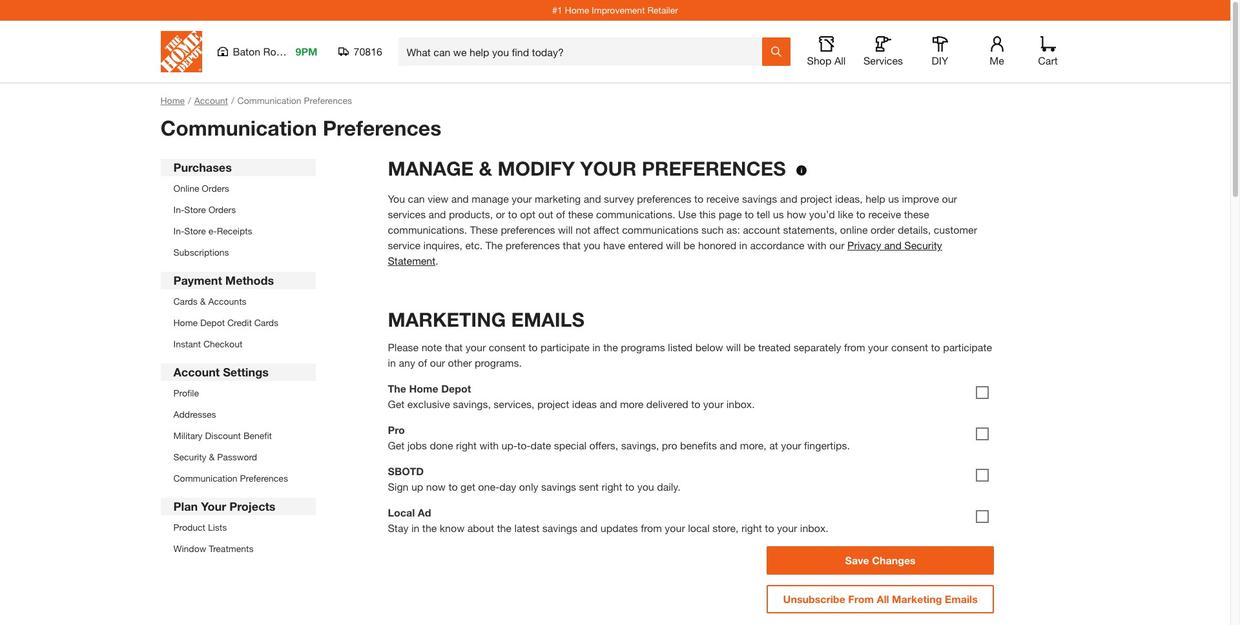 Task type: locate. For each thing, give the bounding box(es) containing it.
1 horizontal spatial will
[[666, 239, 681, 251]]

0 horizontal spatial consent
[[489, 341, 526, 354]]

now
[[426, 481, 446, 493]]

& up manage
[[479, 157, 493, 180]]

savings,
[[453, 398, 491, 410], [622, 440, 660, 452]]

get
[[388, 398, 405, 410], [388, 440, 405, 452]]

programs
[[621, 341, 665, 354]]

1 horizontal spatial &
[[209, 452, 215, 463]]

your right separately in the right of the page
[[869, 341, 889, 354]]

0 horizontal spatial of
[[418, 357, 427, 369]]

consent inside separately from your consent to participate in any of our other programs.
[[892, 341, 929, 354]]

addresses
[[174, 409, 216, 420]]

us right the help
[[889, 193, 900, 205]]

from right updates
[[641, 522, 662, 535]]

us right tell
[[774, 208, 784, 220]]

1 horizontal spatial of
[[556, 208, 566, 220]]

of right any
[[418, 357, 427, 369]]

store
[[184, 204, 206, 215], [184, 226, 206, 237]]

0 vertical spatial preferences
[[638, 193, 692, 205]]

daily.
[[657, 481, 681, 493]]

2 horizontal spatial our
[[943, 193, 958, 205]]

account right the home link
[[194, 95, 228, 106]]

your
[[201, 500, 226, 514]]

1 vertical spatial will
[[666, 239, 681, 251]]

right inside sbotd sign up now to get one-day only savings sent right to you daily.
[[602, 481, 623, 493]]

date
[[531, 440, 552, 452]]

1 vertical spatial the
[[388, 383, 407, 395]]

in- down online at top
[[174, 204, 184, 215]]

your right 'at'
[[782, 440, 802, 452]]

of right out
[[556, 208, 566, 220]]

1 vertical spatial you
[[638, 481, 655, 493]]

2 vertical spatial will
[[727, 341, 741, 354]]

1 vertical spatial our
[[830, 239, 845, 251]]

1 horizontal spatial /
[[231, 95, 234, 106]]

receive up page
[[707, 193, 740, 205]]

store left 'e-'
[[184, 226, 206, 237]]

2 horizontal spatial will
[[727, 341, 741, 354]]

our right improve
[[943, 193, 958, 205]]

savings right latest
[[543, 522, 578, 535]]

1 horizontal spatial consent
[[892, 341, 929, 354]]

home up instant
[[174, 317, 198, 328]]

0 horizontal spatial will
[[558, 224, 573, 236]]

orders up in-store e-receipts
[[209, 204, 236, 215]]

in-store orders
[[174, 204, 236, 215]]

0 vertical spatial you
[[584, 239, 601, 251]]

view
[[428, 193, 449, 205]]

1 horizontal spatial you
[[638, 481, 655, 493]]

home inside breadcrumbs element
[[161, 95, 185, 106]]

these up not
[[568, 208, 594, 220]]

in inside separately from your consent to participate in any of our other programs.
[[388, 357, 396, 369]]

and left updates
[[581, 522, 598, 535]]

preferences up projects
[[240, 473, 288, 484]]

communication inside breadcrumbs element
[[238, 95, 302, 106]]

0 vertical spatial that
[[563, 239, 581, 251]]

pro get jobs done right with up-to-date special offers, savings,       pro benefits and more, at your fingertips.
[[388, 424, 851, 452]]

in down the as:
[[740, 239, 748, 251]]

0 vertical spatial savings,
[[453, 398, 491, 410]]

up-
[[502, 440, 518, 452]]

1 horizontal spatial the
[[486, 239, 503, 251]]

in right stay
[[412, 522, 420, 535]]

project left ideas in the left of the page
[[538, 398, 570, 410]]

account up profile link
[[174, 365, 220, 379]]

how
[[787, 208, 807, 220]]

and inside privacy and security statement
[[885, 239, 902, 251]]

home left the account link
[[161, 95, 185, 106]]

instant
[[174, 339, 201, 350]]

fingertips.
[[805, 440, 851, 452]]

security
[[905, 239, 943, 251], [174, 452, 207, 463]]

0 vertical spatial from
[[845, 341, 866, 354]]

ad
[[418, 507, 431, 519]]

you can view and manage your marketing and survey preferences to receive savings           and project ideas, help us improve our services and products, or to opt out of           these communications. use this page to tell us how you'd like to receive these communications. these preferences will not affect communications such as: account           statements, online order details, customer service inquires, etc. the preferences           that you have entered will be honored in accordance with our
[[388, 193, 978, 251]]

&
[[479, 157, 493, 180], [200, 296, 206, 307], [209, 452, 215, 463]]

1 vertical spatial savings
[[542, 481, 577, 493]]

0 vertical spatial savings
[[743, 193, 778, 205]]

0 horizontal spatial /
[[188, 95, 191, 106]]

& for cards
[[200, 296, 206, 307]]

cards down payment
[[174, 296, 198, 307]]

out
[[539, 208, 554, 220]]

0 vertical spatial communications.
[[597, 208, 676, 220]]

use
[[679, 208, 697, 220]]

e-
[[209, 226, 217, 237]]

preferences up manage
[[323, 116, 442, 140]]

to inside local ad stay in the know about the latest savings and updates from your local store, right to your inbox.
[[765, 522, 775, 535]]

2 vertical spatial savings
[[543, 522, 578, 535]]

instant checkout
[[174, 339, 243, 350]]

2 get from the top
[[388, 440, 405, 452]]

1 consent from the left
[[489, 341, 526, 354]]

the down ad at left bottom
[[423, 522, 437, 535]]

cards right credit at the bottom of page
[[254, 317, 279, 328]]

/ right the account link
[[231, 95, 234, 106]]

the
[[604, 341, 618, 354], [423, 522, 437, 535], [497, 522, 512, 535]]

70816
[[354, 45, 383, 58]]

in
[[740, 239, 748, 251], [593, 341, 601, 354], [388, 357, 396, 369], [412, 522, 420, 535]]

local
[[688, 522, 710, 535]]

0 vertical spatial project
[[801, 193, 833, 205]]

right right done
[[456, 440, 477, 452]]

communication down security & password
[[174, 473, 238, 484]]

0 horizontal spatial be
[[684, 239, 696, 251]]

communications. down survey
[[597, 208, 676, 220]]

communication preferences down password
[[174, 473, 288, 484]]

and left "more"
[[600, 398, 618, 410]]

communication preferences
[[161, 116, 442, 140], [174, 473, 288, 484]]

1 horizontal spatial inbox.
[[801, 522, 829, 535]]

depot inside the home depot get exclusive savings, services, project ideas and more delivered to your inbox.
[[442, 383, 471, 395]]

savings, left services,
[[453, 398, 491, 410]]

0 horizontal spatial right
[[456, 440, 477, 452]]

1 vertical spatial us
[[774, 208, 784, 220]]

that down not
[[563, 239, 581, 251]]

home right #1
[[565, 5, 590, 16]]

1 vertical spatial store
[[184, 226, 206, 237]]

0 horizontal spatial depot
[[200, 317, 225, 328]]

of inside you can view and manage your marketing and survey preferences to receive savings           and project ideas, help us improve our services and products, or to opt out of           these communications. use this page to tell us how you'd like to receive these communications. these preferences will not affect communications such as: account           statements, online order details, customer service inquires, etc. the preferences           that you have entered will be honored in accordance with our
[[556, 208, 566, 220]]

to inside separately from your consent to participate in any of our other programs.
[[932, 341, 941, 354]]

What can we help you find today? search field
[[407, 38, 762, 65]]

& for security
[[209, 452, 215, 463]]

0 vertical spatial account
[[194, 95, 228, 106]]

preferences down '9pm'
[[304, 95, 352, 106]]

services button
[[863, 36, 905, 67]]

1 horizontal spatial receive
[[869, 208, 902, 220]]

these up details,
[[905, 208, 930, 220]]

2 participate from the left
[[944, 341, 993, 354]]

depot down other
[[442, 383, 471, 395]]

below
[[696, 341, 724, 354]]

profile link
[[174, 388, 199, 399]]

1 horizontal spatial participate
[[944, 341, 993, 354]]

you left daily.
[[638, 481, 655, 493]]

will left not
[[558, 224, 573, 236]]

store down online orders at top left
[[184, 204, 206, 215]]

0 vertical spatial with
[[808, 239, 827, 251]]

1 vertical spatial be
[[744, 341, 756, 354]]

all
[[835, 54, 846, 67], [877, 593, 890, 606]]

1 horizontal spatial project
[[801, 193, 833, 205]]

1 vertical spatial with
[[480, 440, 499, 452]]

get inside pro get jobs done right with up-to-date special offers, savings,       pro benefits and more, at your fingertips.
[[388, 440, 405, 452]]

day
[[500, 481, 517, 493]]

2 vertical spatial our
[[430, 357, 445, 369]]

get
[[461, 481, 476, 493]]

your inside separately from your consent to participate in any of our other programs.
[[869, 341, 889, 354]]

from right separately in the right of the page
[[845, 341, 866, 354]]

any
[[399, 357, 416, 369]]

0 horizontal spatial that
[[445, 341, 463, 354]]

savings right only
[[542, 481, 577, 493]]

0 vertical spatial of
[[556, 208, 566, 220]]

0 horizontal spatial all
[[835, 54, 846, 67]]

1 vertical spatial cards
[[254, 317, 279, 328]]

1 vertical spatial inbox.
[[801, 522, 829, 535]]

0 horizontal spatial cards
[[174, 296, 198, 307]]

1 horizontal spatial our
[[830, 239, 845, 251]]

and down order
[[885, 239, 902, 251]]

shop all
[[808, 54, 846, 67]]

1 in- from the top
[[174, 204, 184, 215]]

us
[[889, 193, 900, 205], [774, 208, 784, 220]]

1 horizontal spatial these
[[905, 208, 930, 220]]

0 vertical spatial the
[[486, 239, 503, 251]]

1 vertical spatial in-
[[174, 226, 184, 237]]

get down the 'pro'
[[388, 440, 405, 452]]

settings
[[223, 365, 269, 379]]

our down online
[[830, 239, 845, 251]]

that inside you can view and manage your marketing and survey preferences to receive savings           and project ideas, help us improve our services and products, or to opt out of           these communications. use this page to tell us how you'd like to receive these communications. these preferences will not affect communications such as: account           statements, online order details, customer service inquires, etc. the preferences           that you have entered will be honored in accordance with our
[[563, 239, 581, 251]]

changes
[[873, 555, 916, 567]]

& down military discount benefit link
[[209, 452, 215, 463]]

0 vertical spatial be
[[684, 239, 696, 251]]

right right sent
[[602, 481, 623, 493]]

savings
[[743, 193, 778, 205], [542, 481, 577, 493], [543, 522, 578, 535]]

0 horizontal spatial you
[[584, 239, 601, 251]]

1 horizontal spatial with
[[808, 239, 827, 251]]

1 vertical spatial depot
[[442, 383, 471, 395]]

methods
[[225, 273, 274, 288]]

inbox. inside the home depot get exclusive savings, services, project ideas and more delivered to your inbox.
[[727, 398, 755, 410]]

programs.
[[475, 357, 522, 369]]

the left latest
[[497, 522, 512, 535]]

0 vertical spatial us
[[889, 193, 900, 205]]

2 horizontal spatial &
[[479, 157, 493, 180]]

entered
[[629, 239, 664, 251]]

savings, inside the home depot get exclusive savings, services, project ideas and more delivered to your inbox.
[[453, 398, 491, 410]]

0 horizontal spatial project
[[538, 398, 570, 410]]

home up 'exclusive'
[[409, 383, 439, 395]]

1 vertical spatial &
[[200, 296, 206, 307]]

1 vertical spatial right
[[602, 481, 623, 493]]

70816 button
[[338, 45, 383, 58]]

0 vertical spatial store
[[184, 204, 206, 215]]

the down these
[[486, 239, 503, 251]]

window treatments
[[174, 544, 254, 555]]

1 horizontal spatial be
[[744, 341, 756, 354]]

with left up-
[[480, 440, 499, 452]]

/ right the home link
[[188, 95, 191, 106]]

savings for updates
[[543, 522, 578, 535]]

be inside you can view and manage your marketing and survey preferences to receive savings           and project ideas, help us improve our services and products, or to opt out of           these communications. use this page to tell us how you'd like to receive these communications. these preferences will not affect communications such as: account           statements, online order details, customer service inquires, etc. the preferences           that you have entered will be honored in accordance with our
[[684, 239, 696, 251]]

communications. up inquires,
[[388, 224, 467, 236]]

right right store,
[[742, 522, 763, 535]]

save changes
[[846, 555, 916, 567]]

pro
[[388, 424, 405, 436]]

savings inside local ad stay in the know about the latest savings and updates from your local store, right to your inbox.
[[543, 522, 578, 535]]

will right below
[[727, 341, 741, 354]]

participate
[[541, 341, 590, 354], [944, 341, 993, 354]]

0 horizontal spatial receive
[[707, 193, 740, 205]]

statement
[[388, 255, 436, 267]]

tell
[[757, 208, 771, 220]]

all right 'from'
[[877, 593, 890, 606]]

communication preferences down home / account / communication preferences
[[161, 116, 442, 140]]

0 horizontal spatial communications.
[[388, 224, 467, 236]]

2 horizontal spatial right
[[742, 522, 763, 535]]

get up the 'pro'
[[388, 398, 405, 410]]

be left treated
[[744, 341, 756, 354]]

1 vertical spatial communication preferences
[[174, 473, 288, 484]]

orders up in-store orders link
[[202, 183, 229, 194]]

will down communications
[[666, 239, 681, 251]]

1 vertical spatial project
[[538, 398, 570, 410]]

sbotd
[[388, 465, 424, 478]]

purchases
[[174, 160, 232, 175]]

0 horizontal spatial participate
[[541, 341, 590, 354]]

1 vertical spatial savings,
[[622, 440, 660, 452]]

that up other
[[445, 341, 463, 354]]

and inside local ad stay in the know about the latest savings and updates from your local store, right to your inbox.
[[581, 522, 598, 535]]

2 store from the top
[[184, 226, 206, 237]]

and inside pro get jobs done right with up-to-date special offers, savings,       pro benefits and more, at your fingertips.
[[720, 440, 738, 452]]

9pm
[[296, 45, 318, 58]]

savings, left pro
[[622, 440, 660, 452]]

listed
[[668, 341, 693, 354]]

1 participate from the left
[[541, 341, 590, 354]]

2 consent from the left
[[892, 341, 929, 354]]

project up you'd
[[801, 193, 833, 205]]

and up products,
[[452, 193, 469, 205]]

profile
[[174, 388, 199, 399]]

0 vertical spatial depot
[[200, 317, 225, 328]]

store for e-
[[184, 226, 206, 237]]

2 in- from the top
[[174, 226, 184, 237]]

of
[[556, 208, 566, 220], [418, 357, 427, 369]]

all right shop
[[835, 54, 846, 67]]

communication down home / account / communication preferences
[[161, 116, 317, 140]]

be left "honored"
[[684, 239, 696, 251]]

your
[[512, 193, 532, 205], [466, 341, 486, 354], [869, 341, 889, 354], [704, 398, 724, 410], [782, 440, 802, 452], [665, 522, 686, 535], [778, 522, 798, 535]]

1 horizontal spatial the
[[497, 522, 512, 535]]

our down note
[[430, 357, 445, 369]]

0 vertical spatial get
[[388, 398, 405, 410]]

and left more,
[[720, 440, 738, 452]]

depot down cards & accounts link
[[200, 317, 225, 328]]

0 vertical spatial inbox.
[[727, 398, 755, 410]]

local ad stay in the know about the latest savings and updates from your local store, right to your inbox.
[[388, 507, 829, 535]]

savings up tell
[[743, 193, 778, 205]]

0 horizontal spatial the
[[388, 383, 407, 395]]

/
[[188, 95, 191, 106], [231, 95, 234, 106]]

from
[[845, 341, 866, 354], [641, 522, 662, 535]]

the inside you can view and manage your marketing and survey preferences to receive savings           and project ideas, help us improve our services and products, or to opt out of           these communications. use this page to tell us how you'd like to receive these communications. these preferences will not affect communications such as: account           statements, online order details, customer service inquires, etc. the preferences           that you have entered will be honored in accordance with our
[[486, 239, 503, 251]]

savings inside sbotd sign up now to get one-day only savings sent right to you daily.
[[542, 481, 577, 493]]

1 horizontal spatial savings,
[[622, 440, 660, 452]]

your inside the home depot get exclusive savings, services, project ideas and more delivered to your inbox.
[[704, 398, 724, 410]]

1 horizontal spatial depot
[[442, 383, 471, 395]]

2 vertical spatial right
[[742, 522, 763, 535]]

save
[[846, 555, 870, 567]]

and down view
[[429, 208, 446, 220]]

communications.
[[597, 208, 676, 220], [388, 224, 467, 236]]

checkout
[[204, 339, 243, 350]]

in left any
[[388, 357, 396, 369]]

your
[[581, 157, 637, 180]]

communication
[[238, 95, 302, 106], [161, 116, 317, 140], [174, 473, 238, 484]]

1 vertical spatial that
[[445, 341, 463, 354]]

receive up order
[[869, 208, 902, 220]]

in left programs
[[593, 341, 601, 354]]

1 horizontal spatial right
[[602, 481, 623, 493]]

0 vertical spatial security
[[905, 239, 943, 251]]

not
[[576, 224, 591, 236]]

preferences
[[304, 95, 352, 106], [323, 116, 442, 140], [240, 473, 288, 484]]

your up benefits
[[704, 398, 724, 410]]

0 vertical spatial will
[[558, 224, 573, 236]]

customer
[[934, 224, 978, 236]]

security down details,
[[905, 239, 943, 251]]

other
[[448, 357, 472, 369]]

all inside button
[[835, 54, 846, 67]]

cards & accounts link
[[174, 296, 247, 307]]

in- up subscriptions link
[[174, 226, 184, 237]]

communication down baton rouge 9pm
[[238, 95, 302, 106]]

security down military
[[174, 452, 207, 463]]

1 horizontal spatial from
[[845, 341, 866, 354]]

subscriptions
[[174, 247, 229, 258]]

& down payment
[[200, 296, 206, 307]]

1 horizontal spatial us
[[889, 193, 900, 205]]

1 vertical spatial all
[[877, 593, 890, 606]]

preferences
[[638, 193, 692, 205], [501, 224, 556, 236], [506, 239, 560, 251]]

with down the statements,
[[808, 239, 827, 251]]

0 vertical spatial communication
[[238, 95, 302, 106]]

your up opt
[[512, 193, 532, 205]]

the down any
[[388, 383, 407, 395]]

1 get from the top
[[388, 398, 405, 410]]

from inside separately from your consent to participate in any of our other programs.
[[845, 341, 866, 354]]

updates
[[601, 522, 639, 535]]

0 vertical spatial &
[[479, 157, 493, 180]]

the home depot get exclusive savings, services, project ideas and more delivered to your inbox.
[[388, 383, 755, 410]]

1 vertical spatial from
[[641, 522, 662, 535]]

and up how
[[781, 193, 798, 205]]

services
[[388, 208, 426, 220]]

0 horizontal spatial from
[[641, 522, 662, 535]]

our
[[943, 193, 958, 205], [830, 239, 845, 251], [430, 357, 445, 369]]

you down not
[[584, 239, 601, 251]]

these
[[568, 208, 594, 220], [905, 208, 930, 220]]

participate inside separately from your consent to participate in any of our other programs.
[[944, 341, 993, 354]]

home / account / communication preferences
[[161, 95, 352, 106]]

cards
[[174, 296, 198, 307], [254, 317, 279, 328]]

1 store from the top
[[184, 204, 206, 215]]

know
[[440, 522, 465, 535]]

the left programs
[[604, 341, 618, 354]]

you inside sbotd sign up now to get one-day only savings sent right to you daily.
[[638, 481, 655, 493]]



Task type: vqa. For each thing, say whether or not it's contained in the screenshot.
STORE corresponding to e-
yes



Task type: describe. For each thing, give the bounding box(es) containing it.
local
[[388, 507, 415, 519]]

exclusive
[[408, 398, 450, 410]]

inquires,
[[424, 239, 463, 251]]

products,
[[449, 208, 493, 220]]

1 vertical spatial account
[[174, 365, 220, 379]]

0 horizontal spatial us
[[774, 208, 784, 220]]

credit
[[228, 317, 252, 328]]

delivered
[[647, 398, 689, 410]]

1 horizontal spatial cards
[[254, 317, 279, 328]]

store for orders
[[184, 204, 206, 215]]

.
[[436, 255, 439, 267]]

details,
[[898, 224, 932, 236]]

services,
[[494, 398, 535, 410]]

all inside button
[[877, 593, 890, 606]]

done
[[430, 440, 453, 452]]

account link
[[194, 94, 228, 107]]

your up other
[[466, 341, 486, 354]]

in-store e-receipts
[[174, 226, 252, 237]]

our inside separately from your consent to participate in any of our other programs.
[[430, 357, 445, 369]]

1 / from the left
[[188, 95, 191, 106]]

project inside the home depot get exclusive savings, services, project ideas and more delivered to your inbox.
[[538, 398, 570, 410]]

2 vertical spatial communication
[[174, 473, 238, 484]]

military discount benefit
[[174, 430, 272, 441]]

the home depot logo image
[[161, 31, 202, 72]]

1 vertical spatial communication
[[161, 116, 317, 140]]

account settings
[[174, 365, 269, 379]]

account
[[743, 224, 781, 236]]

etc.
[[466, 239, 483, 251]]

home link
[[161, 94, 185, 107]]

store,
[[713, 522, 739, 535]]

modify
[[498, 157, 575, 180]]

note
[[422, 341, 442, 354]]

home depot credit cards
[[174, 317, 279, 328]]

of inside separately from your consent to participate in any of our other programs.
[[418, 357, 427, 369]]

to inside the home depot get exclusive savings, services, project ideas and more delivered to your inbox.
[[692, 398, 701, 410]]

can
[[408, 193, 425, 205]]

in-store orders link
[[174, 204, 236, 215]]

diy button
[[920, 36, 961, 67]]

unsubscribe from all marketing emails button
[[767, 586, 995, 614]]

in-store e-receipts link
[[174, 226, 252, 237]]

preferences
[[642, 157, 792, 180]]

to-
[[518, 440, 531, 452]]

at
[[770, 440, 779, 452]]

0 vertical spatial communication preferences
[[161, 116, 442, 140]]

home inside the home depot get exclusive savings, services, project ideas and more delivered to your inbox.
[[409, 383, 439, 395]]

#1 home improvement retailer
[[553, 5, 679, 16]]

2 vertical spatial preferences
[[240, 473, 288, 484]]

you inside you can view and manage your marketing and survey preferences to receive savings           and project ideas, help us improve our services and products, or to opt out of           these communications. use this page to tell us how you'd like to receive these communications. these preferences will not affect communications such as: account           statements, online order details, customer service inquires, etc. the preferences           that you have entered will be honored in accordance with our
[[584, 239, 601, 251]]

0 horizontal spatial security
[[174, 452, 207, 463]]

you'd
[[810, 208, 836, 220]]

0 horizontal spatial the
[[423, 522, 437, 535]]

survey
[[604, 193, 635, 205]]

1 horizontal spatial communications.
[[597, 208, 676, 220]]

account inside breadcrumbs element
[[194, 95, 228, 106]]

0 vertical spatial receive
[[707, 193, 740, 205]]

in- for in-store orders
[[174, 204, 184, 215]]

discount
[[205, 430, 241, 441]]

inbox. inside local ad stay in the know about the latest savings and updates from your local store, right to your inbox.
[[801, 522, 829, 535]]

or
[[496, 208, 506, 220]]

savings inside you can view and manage your marketing and survey preferences to receive savings           and project ideas, help us improve our services and products, or to opt out of           these communications. use this page to tell us how you'd like to receive these communications. these preferences will not affect communications such as: account           statements, online order details, customer service inquires, etc. the preferences           that you have entered will be honored in accordance with our
[[743, 193, 778, 205]]

please
[[388, 341, 419, 354]]

& for manage
[[479, 157, 493, 180]]

emails
[[512, 308, 585, 332]]

and inside the home depot get exclusive savings, services, project ideas and more delivered to your inbox.
[[600, 398, 618, 410]]

right inside local ad stay in the know about the latest savings and updates from your local store, right to your inbox.
[[742, 522, 763, 535]]

from inside local ad stay in the know about the latest savings and updates from your local store, right to your inbox.
[[641, 522, 662, 535]]

0 vertical spatial our
[[943, 193, 958, 205]]

right inside pro get jobs done right with up-to-date special offers, savings,       pro benefits and more, at your fingertips.
[[456, 440, 477, 452]]

receipts
[[217, 226, 252, 237]]

latest
[[515, 522, 540, 535]]

communications
[[623, 224, 699, 236]]

me
[[990, 54, 1005, 67]]

project inside you can view and manage your marketing and survey preferences to receive savings           and project ideas, help us improve our services and products, or to opt out of           these communications. use this page to tell us how you'd like to receive these communications. these preferences will not affect communications such as: account           statements, online order details, customer service inquires, etc. the preferences           that you have entered will be honored in accordance with our
[[801, 193, 833, 205]]

2 vertical spatial preferences
[[506, 239, 560, 251]]

sign
[[388, 481, 409, 493]]

such
[[702, 224, 724, 236]]

1 vertical spatial preferences
[[323, 116, 442, 140]]

manage & modify your
[[388, 157, 642, 180]]

instant checkout link
[[174, 339, 243, 350]]

and left survey
[[584, 193, 602, 205]]

in inside you can view and manage your marketing and survey preferences to receive savings           and project ideas, help us improve our services and products, or to opt out of           these communications. use this page to tell us how you'd like to receive these communications. these preferences will not affect communications such as: account           statements, online order details, customer service inquires, etc. the preferences           that you have entered will be honored in accordance with our
[[740, 239, 748, 251]]

from
[[849, 593, 874, 606]]

2 these from the left
[[905, 208, 930, 220]]

get inside the home depot get exclusive savings, services, project ideas and more delivered to your inbox.
[[388, 398, 405, 410]]

these
[[470, 224, 498, 236]]

window treatments link
[[174, 544, 254, 555]]

online
[[174, 183, 199, 194]]

shop
[[808, 54, 832, 67]]

payment
[[174, 273, 222, 288]]

accounts
[[208, 296, 247, 307]]

in inside local ad stay in the know about the latest savings and updates from your local store, right to your inbox.
[[412, 522, 420, 535]]

your inside pro get jobs done right with up-to-date special offers, savings,       pro benefits and more, at your fingertips.
[[782, 440, 802, 452]]

with inside you can view and manage your marketing and survey preferences to receive savings           and project ideas, help us improve our services and products, or to opt out of           these communications. use this page to tell us how you'd like to receive these communications. these preferences will not affect communications such as: account           statements, online order details, customer service inquires, etc. the preferences           that you have entered will be honored in accordance with our
[[808, 239, 827, 251]]

2 / from the left
[[231, 95, 234, 106]]

1 vertical spatial orders
[[209, 204, 236, 215]]

2 horizontal spatial the
[[604, 341, 618, 354]]

treated
[[759, 341, 791, 354]]

separately from your consent to participate in any of our other programs.
[[388, 341, 993, 369]]

breadcrumbs element
[[161, 94, 1071, 107]]

savings, inside pro get jobs done right with up-to-date special offers, savings,       pro benefits and more, at your fingertips.
[[622, 440, 660, 452]]

you
[[388, 193, 405, 205]]

online
[[841, 224, 868, 236]]

emails
[[945, 593, 978, 606]]

your left "local"
[[665, 522, 686, 535]]

plan
[[174, 500, 198, 514]]

improvement
[[592, 5, 645, 16]]

only
[[520, 481, 539, 493]]

the inside the home depot get exclusive savings, services, project ideas and more delivered to your inbox.
[[388, 383, 407, 395]]

ideas,
[[836, 193, 863, 205]]

cards & accounts
[[174, 296, 247, 307]]

retailer
[[648, 5, 679, 16]]

accordance
[[751, 239, 805, 251]]

your inside you can view and manage your marketing and survey preferences to receive savings           and project ideas, help us improve our services and products, or to opt out of           these communications. use this page to tell us how you'd like to receive these communications. these preferences will not affect communications such as: account           statements, online order details, customer service inquires, etc. the preferences           that you have entered will be honored in accordance with our
[[512, 193, 532, 205]]

offers,
[[590, 440, 619, 452]]

benefit
[[244, 430, 272, 441]]

about
[[468, 522, 494, 535]]

unsubscribe
[[784, 593, 846, 606]]

savings for right
[[542, 481, 577, 493]]

0 vertical spatial orders
[[202, 183, 229, 194]]

marketing
[[535, 193, 581, 205]]

stay
[[388, 522, 409, 535]]

marketing
[[388, 308, 506, 332]]

military
[[174, 430, 203, 441]]

preferences inside breadcrumbs element
[[304, 95, 352, 106]]

your right store,
[[778, 522, 798, 535]]

with inside pro get jobs done right with up-to-date special offers, savings,       pro benefits and more, at your fingertips.
[[480, 440, 499, 452]]

cart
[[1039, 54, 1059, 67]]

1 these from the left
[[568, 208, 594, 220]]

1 vertical spatial preferences
[[501, 224, 556, 236]]

like
[[838, 208, 854, 220]]

in- for in-store e-receipts
[[174, 226, 184, 237]]

services
[[864, 54, 904, 67]]

security & password link
[[174, 452, 257, 463]]

cart link
[[1034, 36, 1063, 67]]

up
[[412, 481, 424, 493]]

addresses link
[[174, 409, 216, 420]]

security inside privacy and security statement
[[905, 239, 943, 251]]

plan your projects
[[174, 500, 276, 514]]

more
[[620, 398, 644, 410]]



